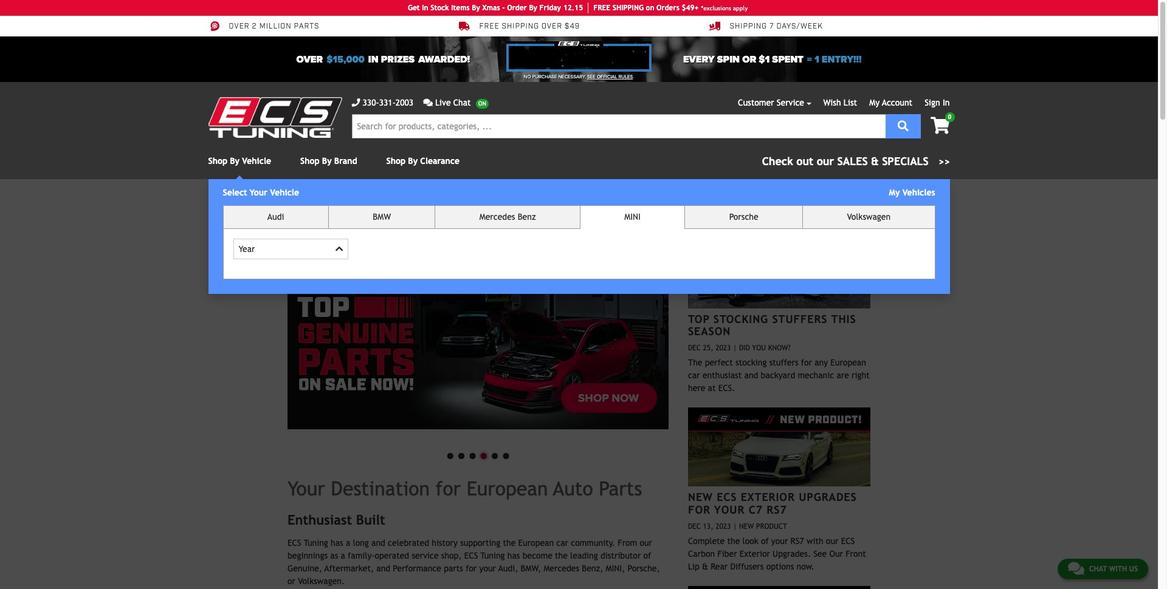 Task type: locate. For each thing, give the bounding box(es) containing it.
dec inside 'dec 13, 2023 | new product complete the look of your rs7 with our ecs carbon fiber exterior upgrades. see our front lip & rear diffusers options now.'
[[688, 523, 701, 531]]

here
[[688, 384, 705, 394]]

ecs right for
[[717, 491, 737, 504]]

parts down "shop,"
[[444, 564, 463, 574]]

1 horizontal spatial shop
[[300, 156, 320, 166]]

brand
[[334, 156, 357, 166]]

european up are
[[831, 358, 866, 368]]

0 vertical spatial 2023
[[716, 344, 731, 353]]

has up as
[[331, 539, 343, 549]]

2023 inside 'dec 13, 2023 | new product complete the look of your rs7 with our ecs carbon fiber exterior upgrades. see our front lip & rear diffusers options now.'
[[716, 523, 731, 531]]

sign in link
[[925, 98, 950, 108]]

2 vertical spatial your
[[714, 504, 745, 516]]

car down the
[[688, 371, 700, 381]]

0 vertical spatial car
[[688, 371, 700, 381]]

0 horizontal spatial parts
[[294, 22, 319, 31]]

over $15,000 in prizes
[[296, 53, 415, 65]]

1 vertical spatial new
[[739, 523, 754, 531]]

0 vertical spatial dec
[[688, 344, 701, 353]]

0 vertical spatial in
[[422, 4, 428, 12]]

0 vertical spatial tuning
[[304, 539, 328, 549]]

necessary.
[[558, 74, 586, 80]]

shop
[[208, 156, 227, 166], [300, 156, 320, 166], [386, 156, 406, 166]]

the up audi,
[[503, 539, 516, 549]]

rs7 inside new ecs exterior upgrades for your c7 rs7
[[767, 504, 787, 516]]

shop left the brand
[[300, 156, 320, 166]]

news
[[776, 209, 812, 224]]

0 horizontal spatial with
[[807, 537, 824, 546]]

shopping cart image
[[931, 117, 950, 134]]

1 shop from the left
[[208, 156, 227, 166]]

of up porsche,
[[644, 552, 651, 561]]

exterior
[[741, 491, 795, 504], [740, 549, 770, 559]]

for left any
[[801, 358, 812, 368]]

0 vertical spatial see
[[587, 74, 596, 80]]

1 vertical spatial see
[[814, 549, 827, 559]]

1 horizontal spatial your
[[288, 478, 325, 500]]

has up audi,
[[508, 552, 520, 561]]

tab list
[[223, 205, 935, 280]]

see left official
[[587, 74, 596, 80]]

1 • from the left
[[445, 443, 456, 468]]

2 | from the top
[[733, 523, 737, 531]]

service
[[777, 98, 804, 108]]

our
[[826, 537, 839, 546], [640, 539, 652, 549]]

1 horizontal spatial your
[[771, 537, 788, 546]]

tuning up beginnings
[[304, 539, 328, 549]]

dec left 25,
[[688, 344, 701, 353]]

or down 'genuine,'
[[288, 577, 295, 587]]

1 vertical spatial rs7
[[791, 537, 804, 546]]

| inside 'dec 13, 2023 | new product complete the look of your rs7 with our ecs carbon fiber exterior upgrades. see our front lip & rear diffusers options now.'
[[733, 523, 737, 531]]

carbon
[[688, 549, 715, 559]]

0 vertical spatial rs7
[[767, 504, 787, 516]]

the
[[727, 537, 740, 546], [503, 539, 516, 549], [555, 552, 568, 561]]

in for get
[[422, 4, 428, 12]]

1 horizontal spatial the
[[555, 552, 568, 561]]

5 • from the left
[[489, 443, 500, 468]]

exterior down look
[[740, 549, 770, 559]]

new up the 13,
[[688, 491, 713, 504]]

or
[[742, 53, 757, 65], [288, 577, 295, 587]]

1 vertical spatial chat
[[1089, 565, 1107, 574]]

1 dec from the top
[[688, 344, 701, 353]]

shop left clearance
[[386, 156, 406, 166]]

1 vertical spatial 2023
[[716, 523, 731, 531]]

ecs tuning has a long and celebrated history supporting the european car community. from our beginnings as a family-operated service shop, ecs tuning has become the leading distributor of genuine, aftermarket, and performance parts for your audi, bmw, mercedes benz, mini, porsche, or volkswagen.
[[288, 539, 660, 587]]

1 vertical spatial and
[[372, 539, 385, 549]]

0 horizontal spatial your
[[250, 188, 268, 198]]

mechanic
[[798, 371, 834, 381]]

for inside dec 25, 2023 | did you know? the perfect stocking stuffers for any european car enthusiast and backyard mechanic are right here at ecs.
[[801, 358, 812, 368]]

1 2023 from the top
[[716, 344, 731, 353]]

the up fiber on the right of page
[[727, 537, 740, 546]]

bmw,
[[521, 564, 541, 574]]

the
[[688, 358, 702, 368]]

customer service button
[[738, 97, 811, 109]]

your up enthusiast
[[288, 478, 325, 500]]

rs7
[[767, 504, 787, 516], [791, 537, 804, 546]]

upgrades.
[[773, 549, 811, 559]]

1 vertical spatial a
[[341, 552, 345, 561]]

by left xmas on the top left of the page
[[472, 4, 480, 12]]

shop for shop by brand
[[300, 156, 320, 166]]

0 horizontal spatial my
[[870, 98, 880, 108]]

new ecs exterior upgrades for your c7 rs7 image
[[688, 408, 871, 487]]

european inside ecs tuning has a long and celebrated history supporting the european car community. from our beginnings as a family-operated service shop, ecs tuning has become the leading distributor of genuine, aftermarket, and performance parts for your audi, bmw, mercedes benz, mini, porsche, or volkswagen.
[[518, 539, 554, 549]]

1 vertical spatial for
[[436, 478, 461, 500]]

0 vertical spatial and
[[744, 371, 758, 381]]

dec for new ecs exterior upgrades for your c7 rs7
[[688, 523, 701, 531]]

our up our
[[826, 537, 839, 546]]

your right select
[[250, 188, 268, 198]]

1 vertical spatial vehicle
[[270, 188, 299, 198]]

chat right the live
[[453, 98, 471, 108]]

with
[[807, 537, 824, 546], [1109, 565, 1127, 574]]

rs7 up the upgrades.
[[791, 537, 804, 546]]

1 vertical spatial of
[[644, 552, 651, 561]]

2 vertical spatial and
[[377, 564, 390, 574]]

your left c7
[[714, 504, 745, 516]]

in right sign
[[943, 98, 950, 108]]

shop up select
[[208, 156, 227, 166]]

live chat link
[[423, 97, 489, 109]]

0 vertical spatial mercedes
[[480, 212, 515, 222]]

1 horizontal spatial rs7
[[791, 537, 804, 546]]

2023 inside dec 25, 2023 | did you know? the perfect stocking stuffers for any european car enthusiast and backyard mechanic are right here at ecs.
[[716, 344, 731, 353]]

ecs inside 'dec 13, 2023 | new product complete the look of your rs7 with our ecs carbon fiber exterior upgrades. see our front lip & rear diffusers options now.'
[[841, 537, 855, 546]]

Search text field
[[352, 114, 886, 139]]

1 horizontal spatial tuning
[[481, 552, 505, 561]]

ship
[[613, 4, 628, 12]]

•
[[445, 443, 456, 468], [456, 443, 467, 468], [467, 443, 478, 468], [478, 443, 489, 468], [489, 443, 500, 468], [500, 443, 512, 468]]

stocking
[[736, 358, 767, 368]]

beginnings
[[288, 552, 328, 561]]

your
[[250, 188, 268, 198], [288, 478, 325, 500], [714, 504, 745, 516]]

shipping 7 days/week
[[730, 22, 823, 31]]

1 horizontal spatial in
[[943, 98, 950, 108]]

0 vertical spatial for
[[801, 358, 812, 368]]

sales
[[838, 155, 868, 168]]

0 vertical spatial &
[[871, 155, 879, 168]]

1 vertical spatial tuning
[[481, 552, 505, 561]]

2 horizontal spatial shop
[[386, 156, 406, 166]]

2 horizontal spatial your
[[714, 504, 745, 516]]

ecs news
[[747, 209, 812, 224]]

0 vertical spatial vehicle
[[242, 156, 271, 166]]

0 vertical spatial has
[[331, 539, 343, 549]]

0 vertical spatial exterior
[[741, 491, 795, 504]]

our right "from"
[[640, 539, 652, 549]]

0 horizontal spatial &
[[702, 562, 708, 572]]

0 horizontal spatial in
[[422, 4, 428, 12]]

1 vertical spatial in
[[943, 98, 950, 108]]

volkswagen.
[[298, 577, 345, 587]]

your down product
[[771, 537, 788, 546]]

see left our
[[814, 549, 827, 559]]

1 vertical spatial parts
[[444, 564, 463, 574]]

operated
[[375, 552, 409, 561]]

right
[[852, 371, 870, 381]]

& right the sales
[[871, 155, 879, 168]]

rs7 inside 'dec 13, 2023 | new product complete the look of your rs7 with our ecs carbon fiber exterior upgrades. see our front lip & rear diffusers options now.'
[[791, 537, 804, 546]]

0 vertical spatial over
[[229, 22, 250, 31]]

| right the 13,
[[733, 523, 737, 531]]

| inside dec 25, 2023 | did you know? the perfect stocking stuffers for any european car enthusiast and backyard mechanic are right here at ecs.
[[733, 344, 737, 353]]

1 | from the top
[[733, 344, 737, 353]]

1 horizontal spatial parts
[[444, 564, 463, 574]]

1 horizontal spatial a
[[346, 539, 350, 549]]

2003
[[396, 98, 414, 108]]

1 vertical spatial or
[[288, 577, 295, 587]]

new up look
[[739, 523, 754, 531]]

vehicle up select your vehicle
[[242, 156, 271, 166]]

1 vertical spatial your
[[479, 564, 496, 574]]

-
[[502, 4, 505, 12]]

are
[[837, 371, 849, 381]]

of
[[761, 537, 769, 546], [644, 552, 651, 561]]

the inside 'dec 13, 2023 | new product complete the look of your rs7 with our ecs carbon fiber exterior upgrades. see our front lip & rear diffusers options now.'
[[727, 537, 740, 546]]

chat left us
[[1089, 565, 1107, 574]]

0 horizontal spatial for
[[436, 478, 461, 500]]

vehicle up audi
[[270, 188, 299, 198]]

ecs up front
[[841, 537, 855, 546]]

1 horizontal spatial has
[[508, 552, 520, 561]]

tuning down supporting
[[481, 552, 505, 561]]

2023 right the 13,
[[716, 523, 731, 531]]

free
[[594, 4, 611, 12]]

with up the upgrades.
[[807, 537, 824, 546]]

of right look
[[761, 537, 769, 546]]

by left clearance
[[408, 156, 418, 166]]

wish list
[[824, 98, 857, 108]]

0 horizontal spatial our
[[640, 539, 652, 549]]

dec left the 13,
[[688, 523, 701, 531]]

1 horizontal spatial new
[[739, 523, 754, 531]]

3 shop from the left
[[386, 156, 406, 166]]

parts right million
[[294, 22, 319, 31]]

1 vertical spatial european
[[467, 478, 548, 500]]

ecs
[[747, 209, 772, 224], [717, 491, 737, 504], [841, 537, 855, 546], [288, 539, 301, 549], [464, 552, 478, 561]]

orders
[[657, 4, 680, 12]]

xmas
[[482, 4, 500, 12]]

and inside dec 25, 2023 | did you know? the perfect stocking stuffers for any european car enthusiast and backyard mechanic are right here at ecs.
[[744, 371, 758, 381]]

& right lip
[[702, 562, 708, 572]]

1 horizontal spatial for
[[466, 564, 477, 574]]

new ecs b9 rs5 3.0t valved exhaust system image
[[688, 587, 871, 590]]

and down operated
[[377, 564, 390, 574]]

by right order
[[529, 4, 537, 12]]

european up become
[[518, 539, 554, 549]]

search image
[[898, 120, 909, 131]]

dec inside dec 25, 2023 | did you know? the perfect stocking stuffers for any european car enthusiast and backyard mechanic are right here at ecs.
[[688, 344, 701, 353]]

0 vertical spatial with
[[807, 537, 824, 546]]

my vehicles
[[889, 188, 935, 198]]

0 vertical spatial your
[[771, 537, 788, 546]]

european down • • • • • • at the bottom left of page
[[467, 478, 548, 500]]

0 horizontal spatial chat
[[453, 98, 471, 108]]

your left audi,
[[479, 564, 496, 574]]

sign in
[[925, 98, 950, 108]]

see
[[587, 74, 596, 80], [814, 549, 827, 559]]

for down • • • • • • at the bottom left of page
[[436, 478, 461, 500]]

2023 for for
[[716, 523, 731, 531]]

2 • from the left
[[456, 443, 467, 468]]

0 horizontal spatial mercedes
[[480, 212, 515, 222]]

audi,
[[498, 564, 518, 574]]

13,
[[703, 523, 714, 531]]

1 vertical spatial exterior
[[740, 549, 770, 559]]

by left the brand
[[322, 156, 332, 166]]

spent
[[772, 53, 804, 65]]

2 vertical spatial for
[[466, 564, 477, 574]]

1 vertical spatial has
[[508, 552, 520, 561]]

my left account
[[870, 98, 880, 108]]

diffusers
[[730, 562, 764, 572]]

for inside ecs tuning has a long and celebrated history supporting the european car community. from our beginnings as a family-operated service shop, ecs tuning has become the leading distributor of genuine, aftermarket, and performance parts for your audi, bmw, mercedes benz, mini, porsche, or volkswagen.
[[466, 564, 477, 574]]

over left 2
[[229, 22, 250, 31]]

0 vertical spatial your
[[250, 188, 268, 198]]

backyard
[[761, 371, 795, 381]]

a
[[346, 539, 350, 549], [341, 552, 345, 561]]

2 shop from the left
[[300, 156, 320, 166]]

over inside over 2 million parts link
[[229, 22, 250, 31]]

with left us
[[1109, 565, 1127, 574]]

chat with us link
[[1058, 559, 1148, 580]]

1 horizontal spatial of
[[761, 537, 769, 546]]

1 horizontal spatial over
[[296, 53, 323, 65]]

and right long at the left of page
[[372, 539, 385, 549]]

my left vehicles
[[889, 188, 900, 198]]

1 vertical spatial dec
[[688, 523, 701, 531]]

for
[[688, 504, 711, 516]]

1 horizontal spatial our
[[826, 537, 839, 546]]

0 horizontal spatial your
[[479, 564, 496, 574]]

my for my vehicles
[[889, 188, 900, 198]]

season
[[688, 325, 731, 338]]

aftermarket,
[[324, 564, 374, 574]]

vehicle
[[242, 156, 271, 166], [270, 188, 299, 198]]

car left 'community.'
[[556, 539, 568, 549]]

1 horizontal spatial mercedes
[[544, 564, 579, 574]]

1 vertical spatial my
[[889, 188, 900, 198]]

1 vertical spatial mercedes
[[544, 564, 579, 574]]

mercedes inside ecs tuning has a long and celebrated history supporting the european car community. from our beginnings as a family-operated service shop, ecs tuning has become the leading distributor of genuine, aftermarket, and performance parts for your audi, bmw, mercedes benz, mini, porsche, or volkswagen.
[[544, 564, 579, 574]]

a right as
[[341, 552, 345, 561]]

0 horizontal spatial see
[[587, 74, 596, 80]]

at
[[708, 384, 716, 394]]

in right get
[[422, 4, 428, 12]]

1 vertical spatial with
[[1109, 565, 1127, 574]]

the left leading
[[555, 552, 568, 561]]

| left did
[[733, 344, 737, 353]]

0 vertical spatial new
[[688, 491, 713, 504]]

&
[[871, 155, 879, 168], [702, 562, 708, 572]]

1 vertical spatial over
[[296, 53, 323, 65]]

2 horizontal spatial for
[[801, 358, 812, 368]]

1 horizontal spatial see
[[814, 549, 827, 559]]

0 horizontal spatial car
[[556, 539, 568, 549]]

0 horizontal spatial of
[[644, 552, 651, 561]]

shop for shop by clearance
[[386, 156, 406, 166]]

and down 'stocking'
[[744, 371, 758, 381]]

2 horizontal spatial the
[[727, 537, 740, 546]]

million
[[259, 22, 292, 31]]

your inside ecs tuning has a long and celebrated history supporting the european car community. from our beginnings as a family-operated service shop, ecs tuning has become the leading distributor of genuine, aftermarket, and performance parts for your audi, bmw, mercedes benz, mini, porsche, or volkswagen.
[[479, 564, 496, 574]]

0 vertical spatial my
[[870, 98, 880, 108]]

my
[[870, 98, 880, 108], [889, 188, 900, 198]]

2023 right 25,
[[716, 344, 731, 353]]

your
[[771, 537, 788, 546], [479, 564, 496, 574]]

4 • from the left
[[478, 443, 489, 468]]

$15,000
[[327, 53, 365, 65]]

by up select
[[230, 156, 240, 166]]

1 vertical spatial &
[[702, 562, 708, 572]]

0 vertical spatial chat
[[453, 98, 471, 108]]

or left the $1
[[742, 53, 757, 65]]

did
[[739, 344, 750, 353]]

a left long at the left of page
[[346, 539, 350, 549]]

auto
[[553, 478, 593, 500]]

1 vertical spatial car
[[556, 539, 568, 549]]

1 horizontal spatial &
[[871, 155, 879, 168]]

exterior up product
[[741, 491, 795, 504]]

know?
[[768, 344, 791, 353]]

|
[[733, 344, 737, 353], [733, 523, 737, 531]]

friday
[[540, 4, 561, 12]]

any
[[815, 358, 828, 368]]

new inside 'dec 13, 2023 | new product complete the look of your rs7 with our ecs carbon fiber exterior upgrades. see our front lip & rear diffusers options now.'
[[739, 523, 754, 531]]

0 vertical spatial european
[[831, 358, 866, 368]]

0 vertical spatial or
[[742, 53, 757, 65]]

for down supporting
[[466, 564, 477, 574]]

0 horizontal spatial has
[[331, 539, 343, 549]]

over left $15,000
[[296, 53, 323, 65]]

has
[[331, 539, 343, 549], [508, 552, 520, 561]]

mercedes left benz
[[480, 212, 515, 222]]

my vehicles link
[[889, 188, 935, 198]]

for
[[801, 358, 812, 368], [436, 478, 461, 500], [466, 564, 477, 574]]

0 horizontal spatial new
[[688, 491, 713, 504]]

2 dec from the top
[[688, 523, 701, 531]]

1 horizontal spatial my
[[889, 188, 900, 198]]

1 vertical spatial |
[[733, 523, 737, 531]]

of inside ecs tuning has a long and celebrated history supporting the european car community. from our beginnings as a family-operated service shop, ecs tuning has become the leading distributor of genuine, aftermarket, and performance parts for your audi, bmw, mercedes benz, mini, porsche, or volkswagen.
[[644, 552, 651, 561]]

dec
[[688, 344, 701, 353], [688, 523, 701, 531]]

clearance
[[420, 156, 460, 166]]

free shipping over $49 link
[[459, 21, 580, 32]]

european
[[831, 358, 866, 368], [467, 478, 548, 500], [518, 539, 554, 549]]

0 horizontal spatial or
[[288, 577, 295, 587]]

0 vertical spatial |
[[733, 344, 737, 353]]

mercedes down leading
[[544, 564, 579, 574]]

0 horizontal spatial shop
[[208, 156, 227, 166]]

2 2023 from the top
[[716, 523, 731, 531]]

0 horizontal spatial over
[[229, 22, 250, 31]]

in
[[368, 53, 379, 65]]

rs7 up product
[[767, 504, 787, 516]]



Task type: vqa. For each thing, say whether or not it's contained in the screenshot.
Tuning! associated with 12v
no



Task type: describe. For each thing, give the bounding box(es) containing it.
my account link
[[870, 98, 913, 108]]

car inside dec 25, 2023 | did you know? the perfect stocking stuffers for any european car enthusiast and backyard mechanic are right here at ecs.
[[688, 371, 700, 381]]

tab list containing audi
[[223, 205, 935, 280]]

live chat
[[435, 98, 471, 108]]

25,
[[703, 344, 714, 353]]

front
[[846, 549, 866, 559]]

vehicles
[[903, 188, 935, 198]]

over 2 million parts
[[229, 22, 319, 31]]

stuffers
[[772, 313, 828, 326]]

select
[[223, 188, 247, 198]]

distributor
[[601, 552, 641, 561]]

get
[[408, 4, 420, 12]]

chat inside "chat with us" link
[[1089, 565, 1107, 574]]

my account
[[870, 98, 913, 108]]

history
[[432, 539, 458, 549]]

1 horizontal spatial with
[[1109, 565, 1127, 574]]

330-
[[363, 98, 379, 108]]

chat inside live chat link
[[453, 98, 471, 108]]

you
[[752, 344, 766, 353]]

upgrades
[[799, 491, 857, 504]]

over for over 2 million parts
[[229, 22, 250, 31]]

service
[[412, 552, 439, 561]]

ecs tuning 'spin to win' contest logo image
[[507, 41, 651, 72]]

• • • • • •
[[445, 443, 512, 468]]

destination
[[331, 478, 430, 500]]

genuine sale image
[[288, 209, 669, 430]]

parts inside ecs tuning has a long and celebrated history supporting the european car community. from our beginnings as a family-operated service shop, ecs tuning has become the leading distributor of genuine, aftermarket, and performance parts for your audi, bmw, mercedes benz, mini, porsche, or volkswagen.
[[444, 564, 463, 574]]

$1
[[759, 53, 770, 65]]

list
[[844, 98, 857, 108]]

your inside new ecs exterior upgrades for your c7 rs7
[[714, 504, 745, 516]]

ecs up beginnings
[[288, 539, 301, 549]]

& inside the sales & specials link
[[871, 155, 879, 168]]

phone image
[[352, 98, 360, 107]]

over
[[542, 22, 562, 31]]

stock
[[431, 4, 449, 12]]

$49+
[[682, 4, 699, 12]]

comments image
[[423, 98, 433, 107]]

3 • from the left
[[467, 443, 478, 468]]

ecs left news
[[747, 209, 772, 224]]

your inside 'dec 13, 2023 | new product complete the look of your rs7 with our ecs carbon fiber exterior upgrades. see our front lip & rear diffusers options now.'
[[771, 537, 788, 546]]

0 link
[[921, 112, 955, 136]]

top
[[688, 313, 710, 326]]

shop for shop by vehicle
[[208, 156, 227, 166]]

or inside ecs tuning has a long and celebrated history supporting the european car community. from our beginnings as a family-operated service shop, ecs tuning has become the leading distributor of genuine, aftermarket, and performance parts for your audi, bmw, mercedes benz, mini, porsche, or volkswagen.
[[288, 577, 295, 587]]

your destination for european auto parts
[[288, 478, 642, 500]]

shop by brand link
[[300, 156, 357, 166]]

exterior inside new ecs exterior upgrades for your c7 rs7
[[741, 491, 795, 504]]

dec 25, 2023 | did you know? the perfect stocking stuffers for any european car enthusiast and backyard mechanic are right here at ecs.
[[688, 344, 870, 394]]

6 • from the left
[[500, 443, 512, 468]]

volkswagen
[[847, 212, 891, 222]]

see inside 'dec 13, 2023 | new product complete the look of your rs7 with our ecs carbon fiber exterior upgrades. see our front lip & rear diffusers options now.'
[[814, 549, 827, 559]]

items
[[451, 4, 470, 12]]

over for over $15,000 in prizes
[[296, 53, 323, 65]]

0 horizontal spatial the
[[503, 539, 516, 549]]

complete
[[688, 537, 725, 546]]

long
[[353, 539, 369, 549]]

leading
[[570, 552, 598, 561]]

lip
[[688, 562, 700, 572]]

ecs down supporting
[[464, 552, 478, 561]]

exterior inside 'dec 13, 2023 | new product complete the look of your rs7 with our ecs carbon fiber exterior upgrades. see our front lip & rear diffusers options now.'
[[740, 549, 770, 559]]

new ecs exterior upgrades for your c7 rs7 link
[[688, 491, 857, 516]]

shop by vehicle link
[[208, 156, 271, 166]]

wish list link
[[824, 98, 857, 108]]

mini
[[625, 212, 641, 222]]

in for sign
[[943, 98, 950, 108]]

c7
[[749, 504, 763, 516]]

2
[[252, 22, 257, 31]]

shop by clearance
[[386, 156, 460, 166]]

by for shop by brand
[[322, 156, 332, 166]]

now.
[[797, 562, 815, 572]]

& inside 'dec 13, 2023 | new product complete the look of your rs7 with our ecs carbon fiber exterior upgrades. see our front lip & rear diffusers options now.'
[[702, 562, 708, 572]]

free shipping over $49
[[479, 22, 580, 31]]

product
[[756, 523, 787, 531]]

dec for top stocking stuffers this season
[[688, 344, 701, 353]]

*exclusions
[[701, 5, 731, 11]]

sales & specials link
[[762, 153, 950, 170]]

ecs inside new ecs exterior upgrades for your c7 rs7
[[717, 491, 737, 504]]

331-
[[379, 98, 396, 108]]

enthusiast
[[288, 512, 352, 528]]

live
[[435, 98, 451, 108]]

| for for
[[733, 523, 737, 531]]

top stocking stuffers this season link
[[688, 313, 856, 338]]

car inside ecs tuning has a long and celebrated history supporting the european car community. from our beginnings as a family-operated service shop, ecs tuning has become the leading distributor of genuine, aftermarket, and performance parts for your audi, bmw, mercedes benz, mini, porsche, or volkswagen.
[[556, 539, 568, 549]]

year
[[239, 244, 255, 254]]

us
[[1129, 565, 1138, 574]]

1 vertical spatial your
[[288, 478, 325, 500]]

rear
[[711, 562, 728, 572]]

mini,
[[606, 564, 625, 574]]

0 vertical spatial a
[[346, 539, 350, 549]]

customer
[[738, 98, 774, 108]]

stuffers
[[769, 358, 799, 368]]

fiber
[[718, 549, 737, 559]]

0
[[948, 114, 952, 120]]

by for shop by clearance
[[408, 156, 418, 166]]

our inside 'dec 13, 2023 | new product complete the look of your rs7 with our ecs carbon fiber exterior upgrades. see our front lip & rear diffusers options now.'
[[826, 537, 839, 546]]

enthusiast
[[703, 371, 742, 381]]

top stocking stuffers this season image
[[688, 230, 871, 309]]

2023 for season
[[716, 344, 731, 353]]

specials
[[882, 155, 929, 168]]

with inside 'dec 13, 2023 | new product complete the look of your rs7 with our ecs carbon fiber exterior upgrades. see our front lip & rear diffusers options now.'
[[807, 537, 824, 546]]

view
[[837, 214, 854, 221]]

of inside 'dec 13, 2023 | new product complete the look of your rs7 with our ecs carbon fiber exterior upgrades. see our front lip & rear diffusers options now.'
[[761, 537, 769, 546]]

by for shop by vehicle
[[230, 156, 240, 166]]

ecs tuning image
[[208, 97, 342, 138]]

my for my account
[[870, 98, 880, 108]]

our inside ecs tuning has a long and celebrated history supporting the european car community. from our beginnings as a family-operated service shop, ecs tuning has become the leading distributor of genuine, aftermarket, and performance parts for your audi, bmw, mercedes benz, mini, porsche, or volkswagen.
[[640, 539, 652, 549]]

12.15
[[563, 4, 583, 12]]

ecs.
[[718, 384, 735, 394]]

| for season
[[733, 344, 737, 353]]

dec 13, 2023 | new product complete the look of your rs7 with our ecs carbon fiber exterior upgrades. see our front lip & rear diffusers options now.
[[688, 523, 866, 572]]

new inside new ecs exterior upgrades for your c7 rs7
[[688, 491, 713, 504]]

european inside dec 25, 2023 | did you know? the perfect stocking stuffers for any european car enthusiast and backyard mechanic are right here at ecs.
[[831, 358, 866, 368]]

days/week
[[777, 22, 823, 31]]

entry!!!
[[822, 53, 862, 65]]

no purchase necessary. see official rules .
[[524, 74, 634, 80]]

vehicle for shop by vehicle
[[242, 156, 271, 166]]

vehicle for select your vehicle
[[270, 188, 299, 198]]

on
[[646, 4, 654, 12]]

every
[[683, 53, 715, 65]]

$49
[[565, 22, 580, 31]]

shipping
[[502, 22, 539, 31]]

.
[[633, 74, 634, 80]]

parts inside over 2 million parts link
[[294, 22, 319, 31]]

shop,
[[441, 552, 462, 561]]

official
[[597, 74, 617, 80]]

supporting
[[460, 539, 501, 549]]

0 horizontal spatial tuning
[[304, 539, 328, 549]]



